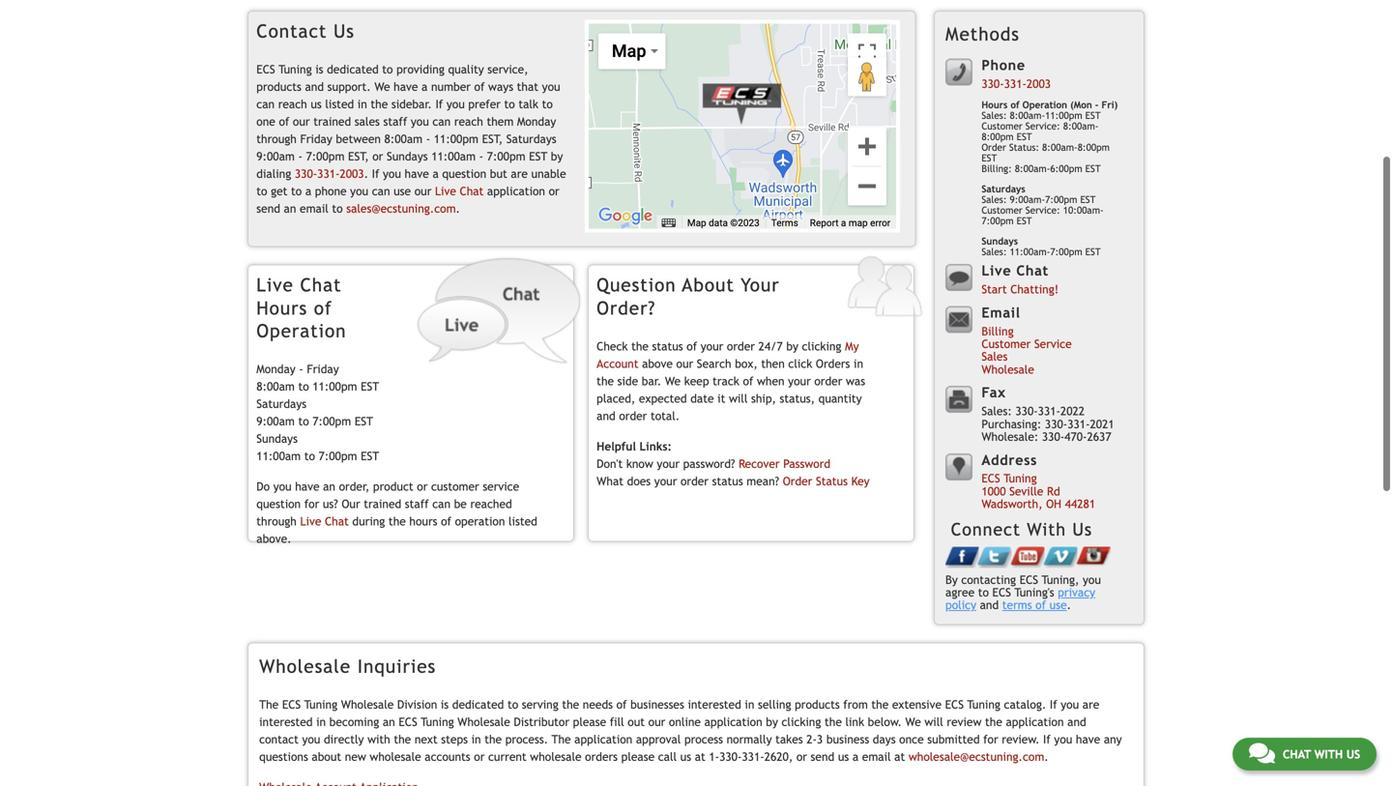 Task type: describe. For each thing, give the bounding box(es) containing it.
map region
[[589, 24, 897, 229]]

when
[[757, 374, 785, 388]]

monday inside monday - friday 8:00am to 11:00pm est saturdays 9:00am to 7:00pm est sundays 11:00am to 7:00pm est
[[257, 362, 296, 376]]

2 horizontal spatial us
[[838, 750, 849, 763]]

we inside the ecs tuning wholesale division is dedicated to serving the needs of businesses interested in selling products from the extensive ecs tuning catalog. if you are interested in becoming an ecs tuning wholesale distributor please fill out our online application by clicking the link below. we will review the application and contact you directly with the next steps in the process. the application approval process normally takes 2-3 business days once submitted for review. if you have any questions about new wholesale accounts or current wholesale orders please call us at
[[906, 715, 921, 728]]

keyboard shortcuts image
[[662, 218, 676, 227]]

contacting
[[962, 573, 1016, 586]]

8:00am inside ecs tuning is dedicated to providing quality service, products and support. we have a number of ways that you can reach us listed in the sidebar. if you prefer to talk to one of our trained sales staff you can reach them monday through friday between 8:00am - 11:00pm est, saturdays 9:00am - 7:00pm est, or sundays 11:00am - 7:00pm est by dialing
[[384, 132, 423, 146]]

2 at from the left
[[895, 750, 905, 763]]

call
[[658, 750, 677, 763]]

9:00am inside ecs tuning is dedicated to providing quality service, products and support. we have a number of ways that you can reach us listed in the sidebar. if you prefer to talk to one of our trained sales staff you can reach them monday through friday between 8:00am - 11:00pm est, saturdays 9:00am - 7:00pm est, or sundays 11:00am - 7:00pm est by dialing
[[257, 150, 295, 163]]

clicking inside the ecs tuning wholesale division is dedicated to serving the needs of businesses interested in selling products from the extensive ecs tuning catalog. if you are interested in becoming an ecs tuning wholesale distributor please fill out our online application by clicking the link below. we will review the application and contact you directly with the next steps in the process. the application approval process normally takes 2-3 business days once submitted for review. if you have any questions about new wholesale accounts or current wholesale orders please call us at
[[782, 715, 821, 728]]

11:00pm inside monday - friday 8:00am to 11:00pm est saturdays 9:00am to 7:00pm est sundays 11:00am to 7:00pm est
[[313, 380, 357, 393]]

is inside ecs tuning is dedicated to providing quality service, products and support. we have a number of ways that you can reach us listed in the sidebar. if you prefer to talk to one of our trained sales staff you can reach them monday through friday between 8:00am - 11:00pm est, saturdays 9:00am - 7:00pm est, or sundays 11:00am - 7:00pm est by dialing
[[315, 63, 323, 76]]

order,
[[339, 480, 370, 493]]

2620,
[[765, 750, 793, 763]]

dedicated inside ecs tuning is dedicated to providing quality service, products and support. we have a number of ways that you can reach us listed in the sidebar. if you prefer to talk to one of our trained sales staff you can reach them monday through friday between 8:00am - 11:00pm est, saturdays 9:00am - 7:00pm est, or sundays 11:00am - 7:00pm est by dialing
[[327, 63, 379, 76]]

2 sales: from the top
[[982, 194, 1007, 205]]

password?
[[683, 457, 735, 470]]

you up "about"
[[302, 732, 320, 746]]

approval
[[636, 732, 681, 746]]

chat down us?
[[325, 515, 349, 528]]

to inside 'application or send an email to'
[[332, 202, 343, 215]]

can down number
[[433, 115, 451, 128]]

have inside ecs tuning is dedicated to providing quality service, products and support. we have a number of ways that you can reach us listed in the sidebar. if you prefer to talk to one of our trained sales staff you can reach them monday through friday between 8:00am - 11:00pm est, saturdays 9:00am - 7:00pm est, or sundays 11:00am - 7:00pm est by dialing
[[394, 80, 418, 93]]

if inside ecs tuning is dedicated to providing quality service, products and support. we have a number of ways that you can reach us listed in the sidebar. if you prefer to talk to one of our trained sales staff you can reach them monday through friday between 8:00am - 11:00pm est, saturdays 9:00am - 7:00pm est, or sundays 11:00am - 7:00pm est by dialing
[[436, 97, 443, 111]]

tuning up the becoming
[[304, 697, 338, 711]]

0 horizontal spatial 2003
[[340, 167, 364, 181]]

tuning up review
[[967, 697, 1001, 711]]

live chat for the right live chat link
[[435, 184, 484, 198]]

0 horizontal spatial status
[[652, 339, 683, 353]]

sales link
[[982, 350, 1008, 363]]

sidebar.
[[391, 97, 432, 111]]

prefer
[[468, 97, 501, 111]]

live up sales@ecstuning.com .
[[435, 184, 456, 198]]

for inside the ecs tuning wholesale division is dedicated to serving the needs of businesses interested in selling products from the extensive ecs tuning catalog. if you are interested in becoming an ecs tuning wholesale distributor please fill out our online application by clicking the link below. we will review the application and contact you directly with the next steps in the process. the application approval process normally takes 2-3 business days once submitted for review. if you have any questions about new wholesale accounts or current wholesale orders please call us at
[[984, 732, 999, 746]]

process.
[[505, 732, 548, 746]]

your down links:
[[657, 457, 680, 470]]

click
[[788, 357, 813, 370]]

was
[[846, 374, 866, 388]]

the left link
[[825, 715, 842, 728]]

are inside the ecs tuning wholesale division is dedicated to serving the needs of businesses interested in selling products from the extensive ecs tuning catalog. if you are interested in becoming an ecs tuning wholesale distributor please fill out our online application by clicking the link below. we will review the application and contact you directly with the next steps in the process. the application approval process normally takes 2-3 business days once submitted for review. if you have any questions about new wholesale accounts or current wholesale orders please call us at
[[1083, 697, 1100, 711]]

can up one
[[257, 97, 275, 111]]

between
[[336, 132, 381, 146]]

8:00am- up status:
[[1010, 110, 1045, 121]]

3
[[817, 732, 823, 746]]

have inside the ecs tuning wholesale division is dedicated to serving the needs of businesses interested in selling products from the extensive ecs tuning catalog. if you are interested in becoming an ecs tuning wholesale distributor please fill out our online application by clicking the link below. we will review the application and contact you directly with the next steps in the process. the application approval process normally takes 2-3 business days once submitted for review. if you have any questions about new wholesale accounts or current wholesale orders please call us at
[[1076, 732, 1101, 746]]

friday inside monday - friday 8:00am to 11:00pm est saturdays 9:00am to 7:00pm est sundays 11:00am to 7:00pm est
[[307, 362, 339, 376]]

2003 inside phone 330-331-2003 hours of operation (mon - fri) sales: 8:00am-11:00pm est customer service: 8:00am- 8:00pm est order status: 8:00am-8:00pm est billing: 8:00am-6:00pm est saturdays sales: 9:00am-7:00pm est customer service: 10:00am- 7:00pm est sundays sales: 11:00am-7:00pm est
[[1027, 77, 1051, 90]]

businesses
[[631, 697, 684, 711]]

2-
[[807, 732, 817, 746]]

sundays inside ecs tuning is dedicated to providing quality service, products and support. we have a number of ways that you can reach us listed in the sidebar. if you prefer to talk to one of our trained sales staff you can reach them monday through friday between 8:00am - 11:00pm est, saturdays 9:00am - 7:00pm est, or sundays 11:00am - 7:00pm est by dialing
[[387, 150, 428, 163]]

catalog.
[[1004, 697, 1047, 711]]

1-330-331-2620, link
[[709, 750, 793, 763]]

you down sidebar.
[[411, 115, 429, 128]]

comments image
[[1249, 742, 1275, 765]]

online
[[669, 715, 701, 728]]

8:00am inside monday - friday 8:00am to 11:00pm est saturdays 9:00am to 7:00pm est sundays 11:00am to 7:00pm est
[[257, 380, 295, 393]]

application inside 'application or send an email to'
[[487, 184, 545, 198]]

. if you have a question but are unable to get to a phone you can use our
[[257, 167, 566, 198]]

. down tuning, at right
[[1067, 598, 1071, 612]]

during
[[352, 515, 385, 528]]

and inside ecs tuning is dedicated to providing quality service, products and support. we have a number of ways that you can reach us listed in the sidebar. if you prefer to talk to one of our trained sales staff you can reach them monday through friday between 8:00am - 11:00pm est, saturdays 9:00am - 7:00pm est, or sundays 11:00am - 7:00pm est by dialing
[[305, 80, 324, 93]]

use inside '. if you have a question but are unable to get to a phone you can use our'
[[394, 184, 411, 198]]

11:00pm inside phone 330-331-2003 hours of operation (mon - fri) sales: 8:00am-11:00pm est customer service: 8:00am- 8:00pm est order status: 8:00am-8:00pm est billing: 8:00am-6:00pm est saturdays sales: 9:00am-7:00pm est customer service: 10:00am- 7:00pm est sundays sales: 11:00am-7:00pm est
[[1045, 110, 1083, 121]]

11:00am-
[[1010, 246, 1051, 257]]

order down "placed,"
[[619, 409, 647, 422]]

live chat hours of operation
[[257, 274, 347, 341]]

out
[[628, 715, 645, 728]]

you right phone
[[350, 184, 369, 198]]

above.
[[257, 532, 292, 546]]

1 vertical spatial reach
[[454, 115, 483, 128]]

your right does
[[654, 474, 677, 488]]

1 customer from the top
[[982, 121, 1023, 132]]

address
[[982, 452, 1038, 468]]

my account
[[597, 339, 859, 370]]

dialing
[[257, 167, 291, 181]]

but
[[490, 167, 507, 181]]

privacy policy
[[946, 586, 1096, 612]]

process
[[685, 732, 723, 746]]

dedicated inside the ecs tuning wholesale division is dedicated to serving the needs of businesses interested in selling products from the extensive ecs tuning catalog. if you are interested in becoming an ecs tuning wholesale distributor please fill out our online application by clicking the link below. we will review the application and contact you directly with the next steps in the process. the application approval process normally takes 2-3 business days once submitted for review. if you have any questions about new wholesale accounts or current wholesale orders please call us at
[[452, 697, 504, 711]]

monday - friday 8:00am to 11:00pm est saturdays 9:00am to 7:00pm est sundays 11:00am to 7:00pm est
[[257, 362, 379, 463]]

wholesale inquiries
[[259, 655, 436, 677]]

ecs inside address ecs tuning 1000 seville rd wadsworth, oh 44281
[[982, 472, 1001, 485]]

phone
[[982, 57, 1026, 73]]

the left needs
[[562, 697, 579, 711]]

330- up phone
[[295, 167, 317, 181]]

1 vertical spatial please
[[621, 750, 655, 763]]

we for bar.
[[665, 374, 681, 388]]

0 vertical spatial reach
[[278, 97, 307, 111]]

0 horizontal spatial est,
[[348, 150, 369, 163]]

once
[[899, 732, 924, 746]]

0 horizontal spatial 8:00pm
[[982, 131, 1014, 142]]

sundays inside monday - friday 8:00am to 11:00pm est saturdays 9:00am to 7:00pm est sundays 11:00am to 7:00pm est
[[257, 432, 298, 445]]

the up below. at bottom
[[872, 697, 889, 711]]

order inside helpful links: don't know your password? recover password what does your order status mean? order status key
[[681, 474, 709, 488]]

330- right purchasing:
[[1045, 417, 1068, 431]]

order up box,
[[727, 339, 755, 353]]

don't
[[597, 457, 623, 470]]

contact
[[257, 20, 327, 42]]

if inside '. if you have a question but are unable to get to a phone you can use our'
[[372, 167, 379, 181]]

an for order,
[[323, 480, 336, 493]]

side
[[618, 374, 638, 388]]

1 horizontal spatial 8:00pm
[[1078, 142, 1110, 153]]

fax sales: 330-331-2022 purchasing: 330-331-2021 wholesale: 330-470-2637
[[982, 385, 1115, 443]]

review.
[[1002, 732, 1040, 746]]

status:
[[1009, 142, 1040, 153]]

a up 'application or send an email to'
[[433, 167, 439, 181]]

start
[[982, 282, 1007, 296]]

does
[[627, 474, 651, 488]]

quantity
[[819, 392, 862, 405]]

application down the catalog.
[[1006, 715, 1064, 728]]

1 horizontal spatial the
[[552, 732, 571, 746]]

or inside the ecs tuning wholesale division is dedicated to serving the needs of businesses interested in selling products from the extensive ecs tuning catalog. if you are interested in becoming an ecs tuning wholesale distributor please fill out our online application by clicking the link below. we will review the application and contact you directly with the next steps in the process. the application approval process normally takes 2-3 business days once submitted for review. if you have any questions about new wholesale accounts or current wholesale orders please call us at
[[474, 750, 485, 763]]

9:00am-
[[1010, 194, 1045, 205]]

an inside the ecs tuning wholesale division is dedicated to serving the needs of businesses interested in selling products from the extensive ecs tuning catalog. if you are interested in becoming an ecs tuning wholesale distributor please fill out our online application by clicking the link below. we will review the application and contact you directly with the next steps in the process. the application approval process normally takes 2-3 business days once submitted for review. if you have any questions about new wholesale accounts or current wholesale orders please call us at
[[383, 715, 395, 728]]

24/7
[[759, 339, 783, 353]]

key
[[852, 474, 870, 488]]

11:00am inside monday - friday 8:00am to 11:00pm est saturdays 9:00am to 7:00pm est sundays 11:00am to 7:00pm est
[[257, 449, 301, 463]]

distributor
[[514, 715, 570, 728]]

chat inside live chat start chatting!
[[1017, 263, 1049, 279]]

our inside '. if you have a question but are unable to get to a phone you can use our'
[[415, 184, 432, 198]]

or down 2-
[[797, 750, 807, 763]]

1 vertical spatial email
[[862, 750, 891, 763]]

helpful links: don't know your password? recover password what does your order status mean? order status key
[[597, 439, 870, 488]]

that
[[517, 80, 539, 93]]

0 vertical spatial the
[[259, 697, 279, 711]]

you down number
[[447, 97, 465, 111]]

2 horizontal spatial by
[[786, 339, 799, 353]]

8:00am- down status:
[[1015, 163, 1051, 174]]

address ecs tuning 1000 seville rd wadsworth, oh 44281
[[982, 452, 1096, 511]]

1 vertical spatial operation
[[257, 320, 347, 341]]

listed inside during the hours of operation listed above.
[[509, 515, 537, 528]]

operation inside phone 330-331-2003 hours of operation (mon - fri) sales: 8:00am-11:00pm est customer service: 8:00am- 8:00pm est order status: 8:00am-8:00pm est billing: 8:00am-6:00pm est saturdays sales: 9:00am-7:00pm est customer service: 10:00am- 7:00pm est sundays sales: 11:00am-7:00pm est
[[1023, 99, 1068, 110]]

map for map
[[612, 41, 646, 62]]

and inside the ecs tuning wholesale division is dedicated to serving the needs of businesses interested in selling products from the extensive ecs tuning catalog. if you are interested in becoming an ecs tuning wholesale distributor please fill out our online application by clicking the link below. we will review the application and contact you directly with the next steps in the process. the application approval process normally takes 2-3 business days once submitted for review. if you have any questions about new wholesale accounts or current wholesale orders please call us at
[[1068, 715, 1087, 728]]

331- inside phone 330-331-2003 hours of operation (mon - fri) sales: 8:00am-11:00pm est customer service: 8:00am- 8:00pm est order status: 8:00am-8:00pm est billing: 8:00am-6:00pm est saturdays sales: 9:00am-7:00pm est customer service: 10:00am- 7:00pm est sundays sales: 11:00am-7:00pm est
[[1004, 77, 1027, 90]]

in inside ecs tuning is dedicated to providing quality service, products and support. we have a number of ways that you can reach us listed in the sidebar. if you prefer to talk to one of our trained sales staff you can reach them monday through friday between 8:00am - 11:00pm est, saturdays 9:00am - 7:00pm est, or sundays 11:00am - 7:00pm est by dialing
[[358, 97, 367, 111]]

staff inside 'do you have an order, product or customer service question for us? our trained staff can be reached through'
[[405, 497, 429, 511]]

terms of use link
[[1003, 598, 1067, 612]]

accounts
[[425, 750, 471, 763]]

wadsworth,
[[982, 497, 1043, 511]]

be
[[454, 497, 467, 511]]

the left next
[[394, 732, 411, 746]]

question inside '. if you have a question but are unable to get to a phone you can use our'
[[442, 167, 487, 181]]

the up current
[[485, 732, 502, 746]]

keep
[[684, 374, 709, 388]]

map button
[[598, 34, 666, 69]]

or inside 'do you have an order, product or customer service question for us? our trained staff can be reached through'
[[417, 480, 428, 493]]

1 service: from the top
[[1026, 121, 1061, 132]]

- down prefer
[[479, 150, 484, 163]]

box,
[[735, 357, 758, 370]]

can inside '. if you have a question but are unable to get to a phone you can use our'
[[372, 184, 390, 198]]

saturdays inside monday - friday 8:00am to 11:00pm est saturdays 9:00am to 7:00pm est sundays 11:00am to 7:00pm est
[[257, 397, 307, 411]]

products inside ecs tuning is dedicated to providing quality service, products and support. we have a number of ways that you can reach us listed in the sidebar. if you prefer to talk to one of our trained sales staff you can reach them monday through friday between 8:00am - 11:00pm est, saturdays 9:00am - 7:00pm est, or sundays 11:00am - 7:00pm est by dialing
[[257, 80, 302, 93]]

them
[[487, 115, 514, 128]]

ship,
[[751, 392, 776, 405]]

in inside above our search box, then click orders in the side bar. we keep track of when your order was placed, expected date it will ship, status, quantity and order total.
[[854, 357, 864, 370]]

wholesale@ecstuning.com
[[909, 750, 1045, 763]]

us for connect with us
[[1073, 519, 1093, 539]]

sales: inside fax sales: 330-331-2022 purchasing: 330-331-2021 wholesale: 330-470-2637
[[982, 404, 1012, 418]]

330- inside phone 330-331-2003 hours of operation (mon - fri) sales: 8:00am-11:00pm est customer service: 8:00am- 8:00pm est order status: 8:00am-8:00pm est billing: 8:00am-6:00pm est saturdays sales: 9:00am-7:00pm est customer service: 10:00am- 7:00pm est sundays sales: 11:00am-7:00pm est
[[982, 77, 1004, 90]]

question inside 'do you have an order, product or customer service question for us? our trained staff can be reached through'
[[257, 497, 301, 511]]

policy
[[946, 598, 977, 612]]

330- down normally
[[720, 750, 742, 763]]

billing
[[982, 324, 1014, 338]]

report a map error link
[[810, 217, 891, 228]]

my account image
[[847, 256, 923, 318]]

is inside the ecs tuning wholesale division is dedicated to serving the needs of businesses interested in selling products from the extensive ecs tuning catalog. if you are interested in becoming an ecs tuning wholesale distributor please fill out our online application by clicking the link below. we will review the application and contact you directly with the next steps in the process. the application approval process normally takes 2-3 business days once submitted for review. if you have any questions about new wholesale accounts or current wholesale orders please call us at
[[441, 697, 449, 711]]

an for email
[[284, 202, 296, 215]]

above
[[642, 357, 673, 370]]

you right the catalog.
[[1061, 697, 1079, 711]]

status,
[[780, 392, 815, 405]]

0 horizontal spatial us
[[334, 20, 355, 42]]

the up above
[[632, 339, 649, 353]]

customer inside email billing customer service sales wholesale
[[982, 337, 1031, 351]]

tuning up next
[[421, 715, 454, 728]]

application up orders at bottom
[[575, 732, 633, 746]]

with
[[1027, 519, 1067, 539]]

email billing customer service sales wholesale
[[982, 305, 1072, 376]]

if right review.
[[1043, 732, 1051, 746]]

account
[[597, 357, 639, 370]]

mean?
[[747, 474, 779, 488]]

a left phone
[[305, 184, 312, 198]]

your up search
[[701, 339, 724, 353]]

ecs tuning is dedicated to providing quality service, products and support. we have a number of ways that you can reach us listed in the sidebar. if you prefer to talk to one of our trained sales staff you can reach them monday through friday between 8:00am - 11:00pm est, saturdays 9:00am - 7:00pm est, or sundays 11:00am - 7:00pm est by dialing
[[257, 63, 563, 181]]

reached
[[470, 497, 512, 511]]

map
[[849, 217, 868, 228]]

next
[[415, 732, 438, 746]]

business
[[827, 732, 870, 746]]

sales
[[355, 115, 380, 128]]

chat right the comments icon
[[1283, 747, 1311, 761]]

monday inside ecs tuning is dedicated to providing quality service, products and support. we have a number of ways that you can reach us listed in the sidebar. if you prefer to talk to one of our trained sales staff you can reach them monday through friday between 8:00am - 11:00pm est, saturdays 9:00am - 7:00pm est, or sundays 11:00am - 7:00pm est by dialing
[[517, 115, 556, 128]]

with inside the ecs tuning wholesale division is dedicated to serving the needs of businesses interested in selling products from the extensive ecs tuning catalog. if you are interested in becoming an ecs tuning wholesale distributor please fill out our online application by clicking the link below. we will review the application and contact you directly with the next steps in the process. the application approval process normally takes 2-3 business days once submitted for review. if you have any questions about new wholesale accounts or current wholesale orders please call us at
[[368, 732, 390, 746]]

tuning inside address ecs tuning 1000 seville rd wadsworth, oh 44281
[[1004, 472, 1037, 485]]

you up 'application or send an email to'
[[383, 167, 401, 181]]

tuning,
[[1042, 573, 1080, 586]]

one
[[257, 115, 275, 128]]

our inside above our search box, then click orders in the side bar. we keep track of when your order was placed, expected date it will ship, status, quantity and order total.
[[676, 357, 694, 370]]

1 horizontal spatial use
[[1050, 598, 1067, 612]]

- inside monday - friday 8:00am to 11:00pm est saturdays 9:00am to 7:00pm est sundays 11:00am to 7:00pm est
[[299, 362, 303, 376]]

customer service link
[[982, 337, 1072, 351]]

11:00am inside ecs tuning is dedicated to providing quality service, products and support. we have a number of ways that you can reach us listed in the sidebar. if you prefer to talk to one of our trained sales staff you can reach them monday through friday between 8:00am - 11:00pm est, saturdays 9:00am - 7:00pm est, or sundays 11:00am - 7:00pm est by dialing
[[431, 150, 476, 163]]

the inside ecs tuning is dedicated to providing quality service, products and support. we have a number of ways that you can reach us listed in the sidebar. if you prefer to talk to one of our trained sales staff you can reach them monday through friday between 8:00am - 11:00pm est, saturdays 9:00am - 7:00pm est, or sundays 11:00am - 7:00pm est by dialing
[[371, 97, 388, 111]]

- up 330-331-2003
[[298, 150, 303, 163]]

support.
[[327, 80, 371, 93]]

0 horizontal spatial please
[[573, 715, 606, 728]]

phone
[[315, 184, 347, 198]]



Task type: locate. For each thing, give the bounding box(es) containing it.
if down number
[[436, 97, 443, 111]]

your down click
[[788, 374, 811, 388]]

bar.
[[642, 374, 662, 388]]

us inside the ecs tuning wholesale division is dedicated to serving the needs of businesses interested in selling products from the extensive ecs tuning catalog. if you are interested in becoming an ecs tuning wholesale distributor please fill out our online application by clicking the link below. we will review the application and contact you directly with the next steps in the process. the application approval process normally takes 2-3 business days once submitted for review. if you have any questions about new wholesale accounts or current wholesale orders please call us at
[[680, 750, 691, 763]]

we for support.
[[375, 80, 390, 93]]

of inside during the hours of operation listed above.
[[441, 515, 452, 528]]

reach down prefer
[[454, 115, 483, 128]]

est
[[1086, 110, 1101, 121], [1017, 131, 1032, 142], [529, 150, 548, 163], [982, 153, 997, 164], [1086, 163, 1101, 174], [1081, 194, 1096, 205], [1017, 215, 1032, 227], [1086, 246, 1101, 257], [361, 380, 379, 393], [355, 414, 373, 428], [361, 449, 379, 463]]

- inside phone 330-331-2003 hours of operation (mon - fri) sales: 8:00am-11:00pm est customer service: 8:00am- 8:00pm est order status: 8:00am-8:00pm est billing: 8:00am-6:00pm est saturdays sales: 9:00am-7:00pm est customer service: 10:00am- 7:00pm est sundays sales: 11:00am-7:00pm est
[[1095, 99, 1099, 110]]

0 vertical spatial send
[[257, 202, 280, 215]]

9:00am inside monday - friday 8:00am to 11:00pm est saturdays 9:00am to 7:00pm est sundays 11:00am to 7:00pm est
[[257, 414, 295, 428]]

dedicated up support.
[[327, 63, 379, 76]]

1 vertical spatial friday
[[307, 362, 339, 376]]

0 vertical spatial est,
[[482, 132, 503, 146]]

us inside ecs tuning is dedicated to providing quality service, products and support. we have a number of ways that you can reach us listed in the sidebar. if you prefer to talk to one of our trained sales staff you can reach them monday through friday between 8:00am - 11:00pm est, saturdays 9:00am - 7:00pm est, or sundays 11:00am - 7:00pm est by dialing
[[311, 97, 322, 111]]

3 customer from the top
[[982, 337, 1031, 351]]

1 horizontal spatial for
[[984, 732, 999, 746]]

terms
[[771, 217, 799, 228]]

0 vertical spatial 9:00am
[[257, 150, 295, 163]]

needs
[[583, 697, 613, 711]]

1 vertical spatial dedicated
[[452, 697, 504, 711]]

in right steps
[[472, 732, 481, 746]]

selling
[[758, 697, 791, 711]]

saturdays inside ecs tuning is dedicated to providing quality service, products and support. we have a number of ways that you can reach us listed in the sidebar. if you prefer to talk to one of our trained sales staff you can reach them monday through friday between 8:00am - 11:00pm est, saturdays 9:00am - 7:00pm est, or sundays 11:00am - 7:00pm est by dialing
[[506, 132, 557, 146]]

seville
[[1010, 484, 1044, 498]]

0 vertical spatial dedicated
[[327, 63, 379, 76]]

from
[[844, 697, 868, 711]]

.
[[364, 167, 368, 181], [456, 202, 460, 215], [1067, 598, 1071, 612], [1045, 750, 1049, 763]]

0 horizontal spatial by
[[551, 150, 563, 163]]

1 horizontal spatial by
[[766, 715, 778, 728]]

the down distributor
[[552, 732, 571, 746]]

2 customer from the top
[[982, 205, 1023, 216]]

1 sales: from the top
[[982, 110, 1007, 121]]

or inside 'application or send an email to'
[[549, 184, 560, 198]]

date
[[691, 392, 714, 405]]

1 vertical spatial interested
[[259, 715, 313, 728]]

1 vertical spatial order
[[783, 474, 813, 488]]

1 vertical spatial 330-331-2003 link
[[295, 167, 364, 181]]

can inside 'do you have an order, product or customer service question for us? our trained staff can be reached through'
[[432, 497, 451, 511]]

0 horizontal spatial map
[[612, 41, 646, 62]]

contact us
[[257, 20, 355, 42]]

will inside above our search box, then click orders in the side bar. we keep track of when your order was placed, expected date it will ship, status, quantity and order total.
[[729, 392, 748, 405]]

orders
[[816, 357, 850, 370]]

submitted
[[928, 732, 980, 746]]

questions
[[259, 750, 308, 763]]

wholesale@ecstuning.com link
[[909, 750, 1045, 763]]

operation
[[455, 515, 505, 528]]

our inside the ecs tuning wholesale division is dedicated to serving the needs of businesses interested in selling products from the extensive ecs tuning catalog. if you are interested in becoming an ecs tuning wholesale distributor please fill out our online application by clicking the link below. we will review the application and contact you directly with the next steps in the process. the application approval process normally takes 2-3 business days once submitted for review. if you have any questions about new wholesale accounts or current wholesale orders please call us at
[[649, 715, 666, 728]]

trained inside 'do you have an order, product or customer service question for us? our trained staff can be reached through'
[[364, 497, 401, 511]]

fax
[[982, 385, 1006, 401]]

your inside above our search box, then click orders in the side bar. we keep track of when your order was placed, expected date it will ship, status, quantity and order total.
[[788, 374, 811, 388]]

have right do
[[295, 480, 320, 493]]

us?
[[323, 497, 338, 511]]

to inside by contacting ecs tuning, you agree to ecs tuning's
[[978, 586, 989, 599]]

you right tuning, at right
[[1083, 573, 1101, 586]]

1 horizontal spatial dedicated
[[452, 697, 504, 711]]

1 wholesale from the left
[[370, 750, 421, 763]]

sundays
[[387, 150, 428, 163], [982, 236, 1018, 247], [257, 432, 298, 445]]

get
[[271, 184, 288, 198]]

order down orders
[[815, 374, 843, 388]]

1 horizontal spatial at
[[895, 750, 905, 763]]

products inside the ecs tuning wholesale division is dedicated to serving the needs of businesses interested in selling products from the extensive ecs tuning catalog. if you are interested in becoming an ecs tuning wholesale distributor please fill out our online application by clicking the link below. we will review the application and contact you directly with the next steps in the process. the application approval process normally takes 2-3 business days once submitted for review. if you have any questions about new wholesale accounts or current wholesale orders please call us at
[[795, 697, 840, 711]]

for inside 'do you have an order, product or customer service question for us? our trained staff can be reached through'
[[304, 497, 319, 511]]

0 horizontal spatial reach
[[278, 97, 307, 111]]

0 horizontal spatial is
[[315, 63, 323, 76]]

inquiries
[[357, 655, 436, 677]]

placed,
[[597, 392, 636, 405]]

0 vertical spatial use
[[394, 184, 411, 198]]

of inside the live chat hours of operation
[[314, 297, 333, 318]]

a inside ecs tuning is dedicated to providing quality service, products and support. we have a number of ways that you can reach us listed in the sidebar. if you prefer to talk to one of our trained sales staff you can reach them monday through friday between 8:00am - 11:00pm est, saturdays 9:00am - 7:00pm est, or sundays 11:00am - 7:00pm est by dialing
[[422, 80, 428, 93]]

then
[[761, 357, 785, 370]]

1 vertical spatial saturdays
[[982, 183, 1026, 195]]

. down the catalog.
[[1045, 750, 1049, 763]]

are inside '. if you have a question but are unable to get to a phone you can use our'
[[511, 167, 528, 181]]

0 horizontal spatial saturdays
[[257, 397, 307, 411]]

1 horizontal spatial an
[[323, 480, 336, 493]]

by inside ecs tuning is dedicated to providing quality service, products and support. we have a number of ways that you can reach us listed in the sidebar. if you prefer to talk to one of our trained sales staff you can reach them monday through friday between 8:00am - 11:00pm est, saturdays 9:00am - 7:00pm est, or sundays 11:00am - 7:00pm est by dialing
[[551, 150, 563, 163]]

google image
[[594, 204, 657, 229]]

status inside helpful links: don't know your password? recover password what does your order status mean? order status key
[[712, 474, 743, 488]]

1 horizontal spatial are
[[1083, 697, 1100, 711]]

of inside above our search box, then click orders in the side bar. we keep track of when your order was placed, expected date it will ship, status, quantity and order total.
[[743, 374, 754, 388]]

a down business
[[853, 750, 859, 763]]

us down business
[[838, 750, 849, 763]]

. inside '. if you have a question but are unable to get to a phone you can use our'
[[364, 167, 368, 181]]

0 vertical spatial with
[[368, 732, 390, 746]]

with down the becoming
[[368, 732, 390, 746]]

8:00am- down (mon
[[1063, 121, 1099, 132]]

customer
[[431, 480, 479, 493]]

1 vertical spatial 11:00am
[[257, 449, 301, 463]]

1 horizontal spatial sundays
[[387, 150, 428, 163]]

products up 3
[[795, 697, 840, 711]]

1 vertical spatial listed
[[509, 515, 537, 528]]

1 vertical spatial live chat link
[[300, 515, 349, 528]]

track
[[713, 374, 740, 388]]

2 service: from the top
[[1026, 205, 1061, 216]]

chat up sales@ecstuning.com .
[[460, 184, 484, 198]]

purchasing:
[[982, 417, 1042, 431]]

service
[[483, 480, 519, 493]]

hours inside phone 330-331-2003 hours of operation (mon - fri) sales: 8:00am-11:00pm est customer service: 8:00am- 8:00pm est order status: 8:00am-8:00pm est billing: 8:00am-6:00pm est saturdays sales: 9:00am-7:00pm est customer service: 10:00am- 7:00pm est sundays sales: 11:00am-7:00pm est
[[982, 99, 1008, 110]]

2 wholesale from the left
[[530, 750, 582, 763]]

1 vertical spatial an
[[323, 480, 336, 493]]

our inside ecs tuning is dedicated to providing quality service, products and support. we have a number of ways that you can reach us listed in the sidebar. if you prefer to talk to one of our trained sales staff you can reach them monday through friday between 8:00am - 11:00pm est, saturdays 9:00am - 7:00pm est, or sundays 11:00am - 7:00pm est by dialing
[[293, 115, 310, 128]]

1 vertical spatial map
[[687, 217, 707, 228]]

total.
[[651, 409, 680, 422]]

an right the becoming
[[383, 715, 395, 728]]

saturdays inside phone 330-331-2003 hours of operation (mon - fri) sales: 8:00am-11:00pm est customer service: 8:00am- 8:00pm est order status: 8:00am-8:00pm est billing: 8:00am-6:00pm est saturdays sales: 9:00am-7:00pm est customer service: 10:00am- 7:00pm est sundays sales: 11:00am-7:00pm est
[[982, 183, 1026, 195]]

1 vertical spatial est,
[[348, 150, 369, 163]]

serving
[[522, 697, 559, 711]]

talk
[[519, 97, 539, 111]]

1 9:00am from the top
[[257, 150, 295, 163]]

330- down 2022
[[1042, 430, 1065, 443]]

1-330-331-2620, or send us a email at wholesale@ecstuning.com .
[[709, 750, 1049, 763]]

2 horizontal spatial we
[[906, 715, 921, 728]]

below.
[[868, 715, 902, 728]]

11:00pm inside ecs tuning is dedicated to providing quality service, products and support. we have a number of ways that you can reach us listed in the sidebar. if you prefer to talk to one of our trained sales staff you can reach them monday through friday between 8:00am - 11:00pm est, saturdays 9:00am - 7:00pm est, or sundays 11:00am - 7:00pm est by dialing
[[434, 132, 479, 146]]

2 vertical spatial 11:00pm
[[313, 380, 357, 393]]

an inside 'application or send an email to'
[[284, 202, 296, 215]]

status up above
[[652, 339, 683, 353]]

tuning inside ecs tuning is dedicated to providing quality service, products and support. we have a number of ways that you can reach us listed in the sidebar. if you prefer to talk to one of our trained sales staff you can reach them monday through friday between 8:00am - 11:00pm est, saturdays 9:00am - 7:00pm est, or sundays 11:00am - 7:00pm est by dialing
[[279, 63, 312, 76]]

1 horizontal spatial 11:00am
[[431, 150, 476, 163]]

clicking
[[802, 339, 842, 353], [782, 715, 821, 728]]

2 through from the top
[[257, 515, 297, 528]]

the up contact
[[259, 697, 279, 711]]

interested up online
[[688, 697, 741, 711]]

my account link
[[597, 339, 859, 370]]

0 vertical spatial products
[[257, 80, 302, 93]]

recover
[[739, 457, 780, 470]]

2637
[[1087, 430, 1112, 443]]

0 vertical spatial status
[[652, 339, 683, 353]]

takes
[[776, 732, 803, 746]]

0 horizontal spatial live chat link
[[300, 515, 349, 528]]

330-331-2003 link down the phone
[[982, 77, 1051, 90]]

we inside ecs tuning is dedicated to providing quality service, products and support. we have a number of ways that you can reach us listed in the sidebar. if you prefer to talk to one of our trained sales staff you can reach them monday through friday between 8:00am - 11:00pm est, saturdays 9:00am - 7:00pm est, or sundays 11:00am - 7:00pm est by dialing
[[375, 80, 390, 93]]

in up the directly
[[316, 715, 326, 728]]

1 vertical spatial send
[[811, 750, 835, 763]]

2 horizontal spatial an
[[383, 715, 395, 728]]

we
[[375, 80, 390, 93], [665, 374, 681, 388], [906, 715, 921, 728]]

have up sidebar.
[[394, 80, 418, 93]]

1 horizontal spatial listed
[[509, 515, 537, 528]]

map
[[612, 41, 646, 62], [687, 217, 707, 228]]

we up expected
[[665, 374, 681, 388]]

sales: down billing:
[[982, 194, 1007, 205]]

we inside above our search box, then click orders in the side bar. we keep track of when your order was placed, expected date it will ship, status, quantity and order total.
[[665, 374, 681, 388]]

0 vertical spatial 330-331-2003 link
[[982, 77, 1051, 90]]

of inside the ecs tuning wholesale division is dedicated to serving the needs of businesses interested in selling products from the extensive ecs tuning catalog. if you are interested in becoming an ecs tuning wholesale distributor please fill out our online application by clicking the link below. we will review the application and contact you directly with the next steps in the process. the application approval process normally takes 2-3 business days once submitted for review. if you have any questions about new wholesale accounts or current wholesale orders please call us at
[[617, 697, 627, 711]]

by up unable
[[551, 150, 563, 163]]

trained up between
[[314, 115, 351, 128]]

1 horizontal spatial question
[[442, 167, 487, 181]]

1 horizontal spatial live chat
[[435, 184, 484, 198]]

1 vertical spatial 9:00am
[[257, 414, 295, 428]]

2021
[[1090, 417, 1115, 431]]

0 vertical spatial interested
[[688, 697, 741, 711]]

and inside above our search box, then click orders in the side bar. we keep track of when your order was placed, expected date it will ship, status, quantity and order total.
[[597, 409, 616, 422]]

by down selling
[[766, 715, 778, 728]]

1 horizontal spatial is
[[441, 697, 449, 711]]

wholesale inside email billing customer service sales wholesale
[[982, 363, 1035, 376]]

0 vertical spatial question
[[442, 167, 487, 181]]

normally
[[727, 732, 772, 746]]

1 horizontal spatial 330-331-2003 link
[[982, 77, 1051, 90]]

8:00pm
[[982, 131, 1014, 142], [1078, 142, 1110, 153]]

reach up "dialing"
[[278, 97, 307, 111]]

0 horizontal spatial send
[[257, 202, 280, 215]]

live chat link up sales@ecstuning.com .
[[435, 184, 484, 198]]

330- down the phone
[[982, 77, 1004, 90]]

1 at from the left
[[695, 750, 706, 763]]

2 horizontal spatial saturdays
[[982, 183, 1026, 195]]

customer
[[982, 121, 1023, 132], [982, 205, 1023, 216], [982, 337, 1031, 351]]

330-331-2003 link
[[982, 77, 1051, 90], [295, 167, 364, 181]]

listed inside ecs tuning is dedicated to providing quality service, products and support. we have a number of ways that you can reach us listed in the sidebar. if you prefer to talk to one of our trained sales staff you can reach them monday through friday between 8:00am - 11:00pm est, saturdays 9:00am - 7:00pm est, or sundays 11:00am - 7:00pm est by dialing
[[325, 97, 354, 111]]

live left during
[[300, 515, 321, 528]]

sales: down the phone
[[982, 110, 1007, 121]]

1 horizontal spatial trained
[[364, 497, 401, 511]]

1 horizontal spatial live chat link
[[435, 184, 484, 198]]

for
[[304, 497, 319, 511], [984, 732, 999, 746]]

us right the comments icon
[[1347, 747, 1361, 761]]

6:00pm
[[1051, 163, 1083, 174]]

9:00am up "dialing"
[[257, 150, 295, 163]]

you right that on the top of the page
[[542, 80, 560, 93]]

your
[[701, 339, 724, 353], [788, 374, 811, 388], [657, 457, 680, 470], [654, 474, 677, 488]]

order
[[982, 142, 1007, 153], [783, 474, 813, 488]]

by inside the ecs tuning wholesale division is dedicated to serving the needs of businesses interested in selling products from the extensive ecs tuning catalog. if you are interested in becoming an ecs tuning wholesale distributor please fill out our online application by clicking the link below. we will review the application and contact you directly with the next steps in the process. the application approval process normally takes 2-3 business days once submitted for review. if you have any questions about new wholesale accounts or current wholesale orders please call us at
[[766, 715, 778, 728]]

1 horizontal spatial will
[[925, 715, 944, 728]]

expected
[[639, 392, 687, 405]]

0 vertical spatial order
[[982, 142, 1007, 153]]

0 horizontal spatial we
[[375, 80, 390, 93]]

clicking up 2-
[[782, 715, 821, 728]]

0 vertical spatial clicking
[[802, 339, 842, 353]]

do you have an order, product or customer service question for us? our trained staff can be reached through
[[257, 480, 519, 528]]

at inside the ecs tuning wholesale division is dedicated to serving the needs of businesses interested in selling products from the extensive ecs tuning catalog. if you are interested in becoming an ecs tuning wholesale distributor please fill out our online application by clicking the link below. we will review the application and contact you directly with the next steps in the process. the application approval process normally takes 2-3 business days once submitted for review. if you have any questions about new wholesale accounts or current wholesale orders please call us at
[[695, 750, 706, 763]]

by up click
[[786, 339, 799, 353]]

will inside the ecs tuning wholesale division is dedicated to serving the needs of businesses interested in selling products from the extensive ecs tuning catalog. if you are interested in becoming an ecs tuning wholesale distributor please fill out our online application by clicking the link below. we will review the application and contact you directly with the next steps in the process. the application approval process normally takes 2-3 business days once submitted for review. if you have any questions about new wholesale accounts or current wholesale orders please call us at
[[925, 715, 944, 728]]

report a map error
[[810, 217, 891, 228]]

0 horizontal spatial sundays
[[257, 432, 298, 445]]

0 vertical spatial service:
[[1026, 121, 1061, 132]]

8:00pm up billing:
[[982, 131, 1014, 142]]

1 vertical spatial question
[[257, 497, 301, 511]]

sundays up do
[[257, 432, 298, 445]]

have inside '. if you have a question but are unable to get to a phone you can use our'
[[405, 167, 429, 181]]

8:00am down sidebar.
[[384, 132, 423, 146]]

oh
[[1046, 497, 1062, 511]]

est, down between
[[348, 150, 369, 163]]

0 vertical spatial will
[[729, 392, 748, 405]]

the inside above our search box, then click orders in the side bar. we keep track of when your order was placed, expected date it will ship, status, quantity and order total.
[[597, 374, 614, 388]]

email inside 'application or send an email to'
[[300, 202, 329, 215]]

fill
[[610, 715, 624, 728]]

question down do
[[257, 497, 301, 511]]

us
[[311, 97, 322, 111], [680, 750, 691, 763], [838, 750, 849, 763]]

tuning's
[[1015, 586, 1055, 599]]

4 sales: from the top
[[982, 404, 1012, 418]]

live inside live chat start chatting!
[[982, 263, 1012, 279]]

11:00pm down the live chat hours of operation
[[313, 380, 357, 393]]

1 horizontal spatial us
[[1073, 519, 1093, 539]]

rd
[[1047, 484, 1060, 498]]

or inside ecs tuning is dedicated to providing quality service, products and support. we have a number of ways that you can reach us listed in the sidebar. if you prefer to talk to one of our trained sales staff you can reach them monday through friday between 8:00am - 11:00pm est, saturdays 9:00am - 7:00pm est, or sundays 11:00am - 7:00pm est by dialing
[[373, 150, 383, 163]]

0 horizontal spatial monday
[[257, 362, 296, 376]]

2022
[[1061, 404, 1085, 418]]

330- up wholesale:
[[1016, 404, 1038, 418]]

of
[[474, 80, 485, 93], [1011, 99, 1020, 110], [279, 115, 289, 128], [314, 297, 333, 318], [687, 339, 697, 353], [743, 374, 754, 388], [441, 515, 452, 528], [1036, 598, 1046, 612], [617, 697, 627, 711]]

to inside the ecs tuning wholesale division is dedicated to serving the needs of businesses interested in selling products from the extensive ecs tuning catalog. if you are interested in becoming an ecs tuning wholesale distributor please fill out our online application by clicking the link below. we will review the application and contact you directly with the next steps in the process. the application approval process normally takes 2-3 business days once submitted for review. if you have any questions about new wholesale accounts or current wholesale orders please call us at
[[508, 697, 518, 711]]

order inside phone 330-331-2003 hours of operation (mon - fri) sales: 8:00am-11:00pm est customer service: 8:00am- 8:00pm est order status: 8:00am-8:00pm est billing: 8:00am-6:00pm est saturdays sales: 9:00am-7:00pm est customer service: 10:00am- 7:00pm est sundays sales: 11:00am-7:00pm est
[[982, 142, 1007, 153]]

chat inside the live chat hours of operation
[[300, 274, 342, 296]]

2 vertical spatial by
[[766, 715, 778, 728]]

application up normally
[[705, 715, 763, 728]]

0 horizontal spatial the
[[259, 697, 279, 711]]

hours inside the live chat hours of operation
[[257, 297, 308, 318]]

0 horizontal spatial products
[[257, 80, 302, 93]]

tuning
[[279, 63, 312, 76], [1004, 472, 1037, 485], [304, 697, 338, 711], [967, 697, 1001, 711], [421, 715, 454, 728]]

the right review
[[985, 715, 1003, 728]]

1 horizontal spatial please
[[621, 750, 655, 763]]

1-
[[709, 750, 720, 763]]

search
[[697, 357, 732, 370]]

1 horizontal spatial 2003
[[1027, 77, 1051, 90]]

1 horizontal spatial 8:00am
[[384, 132, 423, 146]]

. down between
[[364, 167, 368, 181]]

if right the catalog.
[[1050, 697, 1058, 711]]

products up one
[[257, 80, 302, 93]]

order
[[727, 339, 755, 353], [815, 374, 843, 388], [619, 409, 647, 422], [681, 474, 709, 488]]

by
[[551, 150, 563, 163], [786, 339, 799, 353], [766, 715, 778, 728]]

0 horizontal spatial are
[[511, 167, 528, 181]]

operation up monday - friday 8:00am to 11:00pm est saturdays 9:00am to 7:00pm est sundays 11:00am to 7:00pm est
[[257, 320, 347, 341]]

saturdays up do
[[257, 397, 307, 411]]

0 vertical spatial friday
[[300, 132, 332, 146]]

0 vertical spatial an
[[284, 202, 296, 215]]

you right review.
[[1054, 732, 1073, 746]]

with inside chat with us link
[[1315, 747, 1343, 761]]

7:00pm
[[306, 150, 345, 163], [487, 150, 526, 163], [1045, 194, 1078, 205], [982, 215, 1014, 227], [1051, 246, 1083, 257], [313, 414, 351, 428], [319, 449, 357, 463]]

have up 'application or send an email to'
[[405, 167, 429, 181]]

the inside during the hours of operation listed above.
[[389, 515, 406, 528]]

0 horizontal spatial at
[[695, 750, 706, 763]]

will right it
[[729, 392, 748, 405]]

- down sidebar.
[[426, 132, 430, 146]]

order status key link
[[783, 474, 870, 488]]

ecs inside ecs tuning is dedicated to providing quality service, products and support. we have a number of ways that you can reach us listed in the sidebar. if you prefer to talk to one of our trained sales staff you can reach them monday through friday between 8:00am - 11:00pm est, saturdays 9:00am - 7:00pm est, or sundays 11:00am - 7:00pm est by dialing
[[257, 63, 275, 76]]

map for map data ©2023
[[687, 217, 707, 228]]

0 vertical spatial we
[[375, 80, 390, 93]]

in up was
[[854, 357, 864, 370]]

through inside 'do you have an order, product or customer service question for us? our trained staff can be reached through'
[[257, 515, 297, 528]]

order up billing:
[[982, 142, 1007, 153]]

est inside ecs tuning is dedicated to providing quality service, products and support. we have a number of ways that you can reach us listed in the sidebar. if you prefer to talk to one of our trained sales staff you can reach them monday through friday between 8:00am - 11:00pm est, saturdays 9:00am - 7:00pm est, or sundays 11:00am - 7:00pm est by dialing
[[529, 150, 548, 163]]

live chat bubbles image
[[416, 256, 583, 365]]

1 vertical spatial we
[[665, 374, 681, 388]]

wholesale:
[[982, 430, 1039, 443]]

the left hours on the left bottom
[[389, 515, 406, 528]]

order inside helpful links: don't know your password? recover password what does your order status mean? order status key
[[783, 474, 813, 488]]

wholesale down process.
[[530, 750, 582, 763]]

clicking up orders
[[802, 339, 842, 353]]

with right the comments icon
[[1315, 747, 1343, 761]]

trained inside ecs tuning is dedicated to providing quality service, products and support. we have a number of ways that you can reach us listed in the sidebar. if you prefer to talk to one of our trained sales staff you can reach them monday through friday between 8:00am - 11:00pm est, saturdays 9:00am - 7:00pm est, or sundays 11:00am - 7:00pm est by dialing
[[314, 115, 351, 128]]

hours
[[409, 515, 438, 528]]

. down '. if you have a question but are unable to get to a phone you can use our'
[[456, 202, 460, 215]]

1 vertical spatial customer
[[982, 205, 1023, 216]]

what
[[597, 474, 624, 488]]

fri)
[[1102, 99, 1118, 110]]

interested up contact
[[259, 715, 313, 728]]

question
[[442, 167, 487, 181], [257, 497, 301, 511]]

you inside 'do you have an order, product or customer service question for us? our trained staff can be reached through'
[[273, 480, 292, 493]]

1 horizontal spatial reach
[[454, 115, 483, 128]]

11:00am up '. if you have a question but are unable to get to a phone you can use our'
[[431, 150, 476, 163]]

0 horizontal spatial with
[[368, 732, 390, 746]]

status down password?
[[712, 474, 743, 488]]

listed down support.
[[325, 97, 354, 111]]

email down days
[[862, 750, 891, 763]]

©2023
[[730, 217, 760, 228]]

1 through from the top
[[257, 132, 297, 146]]

0 horizontal spatial dedicated
[[327, 63, 379, 76]]

friday inside ecs tuning is dedicated to providing quality service, products and support. we have a number of ways that you can reach us listed in the sidebar. if you prefer to talk to one of our trained sales staff you can reach them monday through friday between 8:00am - 11:00pm est, saturdays 9:00am - 7:00pm est, or sundays 11:00am - 7:00pm est by dialing
[[300, 132, 332, 146]]

can up sales@ecstuning.com link
[[372, 184, 390, 198]]

send down "get"
[[257, 202, 280, 215]]

2 vertical spatial we
[[906, 715, 921, 728]]

1 vertical spatial are
[[1083, 697, 1100, 711]]

and terms of use .
[[977, 598, 1071, 612]]

2 horizontal spatial sundays
[[982, 236, 1018, 247]]

question left the but
[[442, 167, 487, 181]]

in left selling
[[745, 697, 755, 711]]

2 9:00am from the top
[[257, 414, 295, 428]]

est, down them
[[482, 132, 503, 146]]

order down password?
[[681, 474, 709, 488]]

hours
[[982, 99, 1008, 110], [257, 297, 308, 318]]

through down one
[[257, 132, 297, 146]]

0 horizontal spatial trained
[[314, 115, 351, 128]]

service:
[[1026, 121, 1061, 132], [1026, 205, 1061, 216]]

1 vertical spatial hours
[[257, 297, 308, 318]]

sundays up '. if you have a question but are unable to get to a phone you can use our'
[[387, 150, 428, 163]]

we up once
[[906, 715, 921, 728]]

2 horizontal spatial 11:00pm
[[1045, 110, 1083, 121]]

44281
[[1065, 497, 1096, 511]]

sundays inside phone 330-331-2003 hours of operation (mon - fri) sales: 8:00am-11:00pm est customer service: 8:00am- 8:00pm est order status: 8:00am-8:00pm est billing: 8:00am-6:00pm est saturdays sales: 9:00am-7:00pm est customer service: 10:00am- 7:00pm est sundays sales: 11:00am-7:00pm est
[[982, 236, 1018, 247]]

have inside 'do you have an order, product or customer service question for us? our trained staff can be reached through'
[[295, 480, 320, 493]]

an up us?
[[323, 480, 336, 493]]

us right contact
[[334, 20, 355, 42]]

1 vertical spatial use
[[1050, 598, 1067, 612]]

0 horizontal spatial will
[[729, 392, 748, 405]]

0 horizontal spatial hours
[[257, 297, 308, 318]]

0 horizontal spatial for
[[304, 497, 319, 511]]

a left map
[[841, 217, 846, 228]]

are right the but
[[511, 167, 528, 181]]

through inside ecs tuning is dedicated to providing quality service, products and support. we have a number of ways that you can reach us listed in the sidebar. if you prefer to talk to one of our trained sales staff you can reach them monday through friday between 8:00am - 11:00pm est, saturdays 9:00am - 7:00pm est, or sundays 11:00am - 7:00pm est by dialing
[[257, 132, 297, 146]]

3 sales: from the top
[[982, 246, 1007, 257]]

staff inside ecs tuning is dedicated to providing quality service, products and support. we have a number of ways that you can reach us listed in the sidebar. if you prefer to talk to one of our trained sales staff you can reach them monday through friday between 8:00am - 11:00pm est, saturdays 9:00am - 7:00pm est, or sundays 11:00am - 7:00pm est by dialing
[[383, 115, 407, 128]]

1 vertical spatial for
[[984, 732, 999, 746]]

in up sales
[[358, 97, 367, 111]]

and
[[305, 80, 324, 93], [597, 409, 616, 422], [980, 598, 999, 612], [1068, 715, 1087, 728]]

us for chat with us
[[1347, 747, 1361, 761]]

send inside 'application or send an email to'
[[257, 202, 280, 215]]

1 vertical spatial products
[[795, 697, 840, 711]]

by
[[946, 573, 958, 586]]

1 horizontal spatial send
[[811, 750, 835, 763]]

ecs tuning image
[[694, 78, 791, 126]]

friday up 330-331-2003
[[300, 132, 332, 146]]

my
[[845, 339, 859, 353]]

8:00am- up 6:00pm
[[1042, 142, 1078, 153]]

have left any
[[1076, 732, 1101, 746]]

you inside by contacting ecs tuning, you agree to ecs tuning's
[[1083, 573, 1101, 586]]

sales@ecstuning.com
[[346, 202, 456, 215]]

0 horizontal spatial email
[[300, 202, 329, 215]]

1 horizontal spatial map
[[687, 217, 707, 228]]

0 horizontal spatial use
[[394, 184, 411, 198]]

1 horizontal spatial operation
[[1023, 99, 1068, 110]]

live chat for bottom live chat link
[[300, 515, 349, 528]]

us
[[334, 20, 355, 42], [1073, 519, 1093, 539], [1347, 747, 1361, 761]]



Task type: vqa. For each thing, say whether or not it's contained in the screenshot.
'with' in Being a Volkswagen enthusiast extends beyond just driving your car. Like a piece of your identity, your VW deserves to look its best. With Genuine Volkswagen Accessories, you can outfit your car and your personality to match each other with the continued theme of VW style. Check out our VW accessories below to carry the theme of Volkswagen wherever you go.
no



